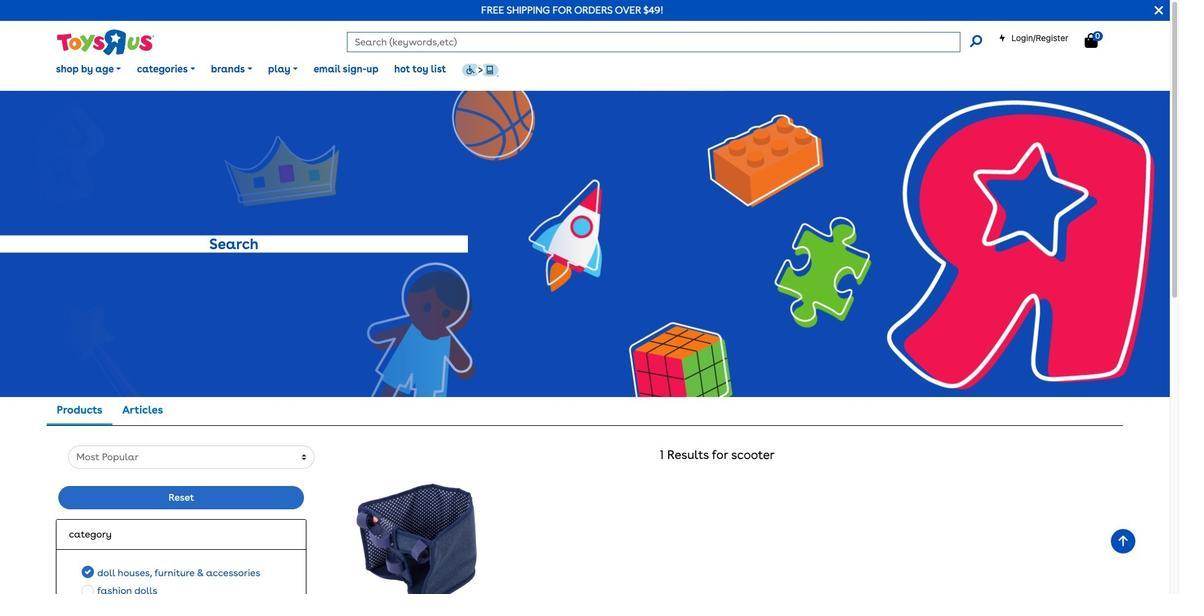 Task type: locate. For each thing, give the bounding box(es) containing it.
None search field
[[347, 32, 982, 52]]

main content
[[0, 91, 1170, 595]]

close button image
[[1155, 4, 1164, 17]]

shopping bag image
[[1085, 33, 1098, 48]]

toys r us image
[[56, 28, 154, 56]]

tab list
[[47, 398, 173, 426]]

gotz bike seat blue clouds - for dolls up to 20 in image
[[355, 484, 479, 595]]

menu bar
[[48, 48, 1170, 91]]

category element
[[69, 527, 294, 542]]



Task type: vqa. For each thing, say whether or not it's contained in the screenshot.
display
no



Task type: describe. For each thing, give the bounding box(es) containing it.
this icon serves as a link to download the essential accessibility assistive technology app for individuals with physical disabilities. it is featured as part of our commitment to diversity and inclusion. image
[[462, 63, 499, 77]]

Enter Keyword or Item No. search field
[[347, 32, 961, 52]]



